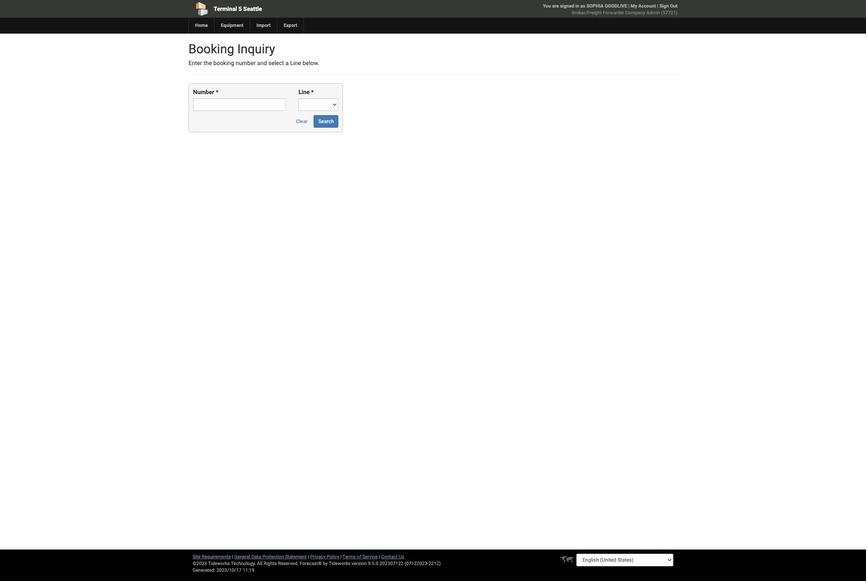 Task type: vqa. For each thing, say whether or not it's contained in the screenshot.
the not inside the WEEKEND GATE GUIDELINES Please be advised that beginning June 3, 2023 T5 will be open for a fee based weekend gate. This will not affect container free time. For instructions on participation please refer to the Weekend Gate Link .
no



Task type: locate. For each thing, give the bounding box(es) containing it.
are
[[553, 3, 559, 9]]

reserved.
[[278, 561, 299, 566]]

goodlive
[[605, 3, 628, 9]]

all
[[257, 561, 263, 566]]

privacy
[[310, 554, 326, 560]]

terminal
[[214, 5, 237, 12]]

terminal 5 seattle
[[214, 5, 262, 12]]

clear button
[[292, 115, 313, 128]]

forecast®
[[300, 561, 322, 566]]

you are signed in as sophia goodlive | my account | sign out broker/freight forwarder company admin (57721)
[[543, 3, 678, 16]]

sophia
[[587, 3, 604, 9]]

version
[[352, 561, 367, 566]]

tideworks
[[329, 561, 351, 566]]

0 vertical spatial line
[[290, 60, 301, 66]]

booking
[[189, 42, 234, 56]]

out
[[671, 3, 678, 9]]

line
[[290, 60, 301, 66], [299, 89, 310, 96]]

| left general
[[232, 554, 233, 560]]

2 * from the left
[[311, 89, 314, 96]]

terminal 5 seattle link
[[189, 0, 385, 18]]

and
[[257, 60, 267, 66]]

as
[[581, 3, 586, 9]]

*
[[216, 89, 219, 96], [311, 89, 314, 96]]

1 horizontal spatial *
[[311, 89, 314, 96]]

export
[[284, 23, 298, 28]]

9.5.0.202307122
[[368, 561, 404, 566]]

* down "below."
[[311, 89, 314, 96]]

line inside "booking inquiry enter the booking number and select a line below."
[[290, 60, 301, 66]]

signed
[[560, 3, 575, 9]]

©2023 tideworks
[[193, 561, 230, 566]]

line up clear button
[[299, 89, 310, 96]]

inquiry
[[237, 42, 275, 56]]

my
[[631, 3, 638, 9]]

|
[[629, 3, 630, 9], [658, 3, 659, 9], [232, 554, 233, 560], [308, 554, 309, 560], [341, 554, 342, 560], [379, 554, 380, 560]]

general data protection statement link
[[234, 554, 307, 560]]

data
[[252, 554, 261, 560]]

a
[[286, 60, 289, 66]]

rights
[[264, 561, 277, 566]]

Number * text field
[[193, 98, 286, 111]]

| up 9.5.0.202307122
[[379, 554, 380, 560]]

export link
[[277, 18, 304, 34]]

policy
[[327, 554, 339, 560]]

sign
[[660, 3, 669, 9]]

equipment
[[221, 23, 244, 28]]

import
[[257, 23, 271, 28]]

1 * from the left
[[216, 89, 219, 96]]

site requirements | general data protection statement | privacy policy | terms of service | contact us ©2023 tideworks technology. all rights reserved. forecast® by tideworks version 9.5.0.202307122 (07122023-2212) generated: 2023/10/17 11:19
[[193, 554, 441, 573]]

my account link
[[631, 3, 656, 9]]

broker/freight
[[572, 10, 602, 16]]

technology.
[[231, 561, 256, 566]]

enter
[[189, 60, 202, 66]]

| up tideworks
[[341, 554, 342, 560]]

* right number
[[216, 89, 219, 96]]

import link
[[250, 18, 277, 34]]

booking
[[213, 60, 234, 66]]

home link
[[189, 18, 214, 34]]

us
[[399, 554, 405, 560]]

| up forecast®
[[308, 554, 309, 560]]

line right a
[[290, 60, 301, 66]]

0 horizontal spatial *
[[216, 89, 219, 96]]

of
[[357, 554, 362, 560]]

forwarder
[[603, 10, 625, 16]]



Task type: describe. For each thing, give the bounding box(es) containing it.
you
[[543, 3, 551, 9]]

seattle
[[244, 5, 262, 12]]

below.
[[303, 60, 320, 66]]

line *
[[299, 89, 314, 96]]

contact
[[381, 554, 398, 560]]

* for number *
[[216, 89, 219, 96]]

2212)
[[429, 561, 441, 566]]

booking inquiry enter the booking number and select a line below.
[[189, 42, 320, 66]]

statement
[[285, 554, 307, 560]]

account
[[639, 3, 656, 9]]

protection
[[263, 554, 284, 560]]

requirements
[[202, 554, 231, 560]]

terms of service link
[[343, 554, 378, 560]]

search
[[319, 119, 334, 125]]

home
[[195, 23, 208, 28]]

(07122023-
[[405, 561, 429, 566]]

site requirements link
[[193, 554, 231, 560]]

in
[[576, 3, 580, 9]]

(57721)
[[662, 10, 678, 16]]

* for line *
[[311, 89, 314, 96]]

1 vertical spatial line
[[299, 89, 310, 96]]

general
[[234, 554, 250, 560]]

by
[[323, 561, 328, 566]]

terms
[[343, 554, 356, 560]]

11:19
[[243, 568, 255, 573]]

company
[[626, 10, 646, 16]]

sign out link
[[660, 3, 678, 9]]

equipment link
[[214, 18, 250, 34]]

number
[[236, 60, 256, 66]]

contact us link
[[381, 554, 405, 560]]

the
[[204, 60, 212, 66]]

number *
[[193, 89, 219, 96]]

site
[[193, 554, 201, 560]]

privacy policy link
[[310, 554, 339, 560]]

5
[[239, 5, 242, 12]]

| left the sign
[[658, 3, 659, 9]]

clear
[[296, 119, 308, 125]]

search button
[[314, 115, 339, 128]]

generated:
[[193, 568, 216, 573]]

admin
[[647, 10, 660, 16]]

number
[[193, 89, 214, 96]]

| left my
[[629, 3, 630, 9]]

select
[[269, 60, 284, 66]]

service
[[363, 554, 378, 560]]

2023/10/17
[[217, 568, 242, 573]]



